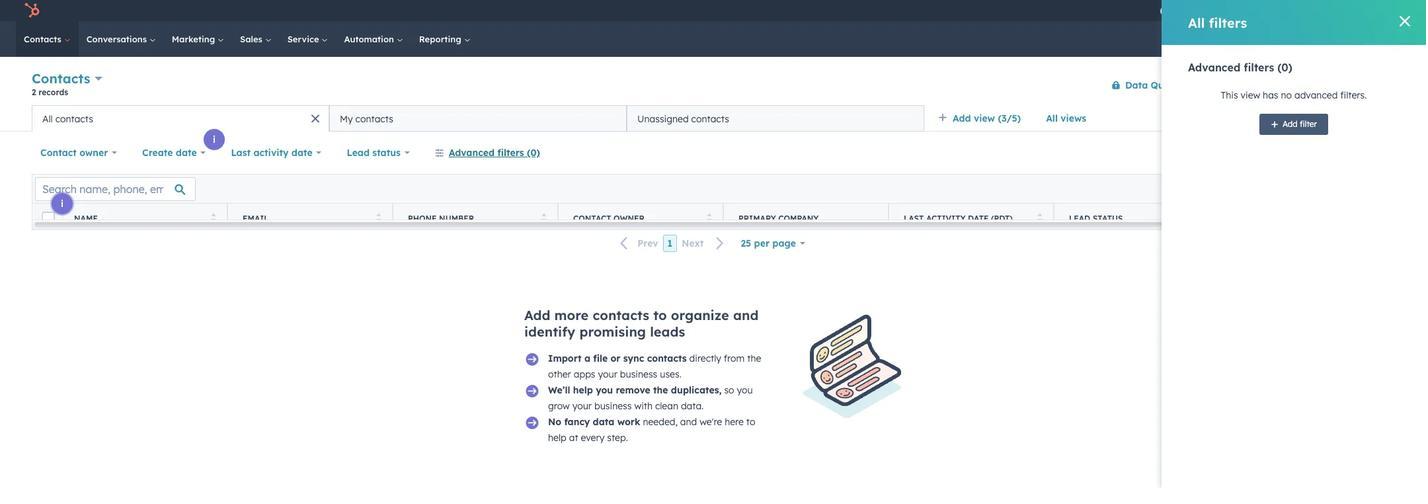 Task type: locate. For each thing, give the bounding box(es) containing it.
date down all contacts "button"
[[176, 147, 197, 159]]

contact owner up prev button
[[573, 213, 645, 223]]

i
[[1258, 90, 1261, 102], [213, 134, 216, 145], [61, 198, 64, 210]]

to left the organize
[[653, 307, 667, 323]]

(0) up import button
[[1278, 61, 1293, 74]]

this view has no advanced filters.
[[1221, 89, 1367, 101]]

create contact button
[[1317, 74, 1395, 96]]

view left has
[[1241, 89, 1261, 101]]

0 horizontal spatial press to sort. image
[[211, 213, 216, 222]]

create down all contacts "button"
[[142, 147, 173, 159]]

1 horizontal spatial i
[[213, 134, 216, 145]]

create inside 'popup button'
[[142, 147, 173, 159]]

automation link
[[336, 21, 411, 57]]

2 press to sort. image from the left
[[707, 213, 712, 222]]

all right upgrade image
[[1188, 14, 1205, 31]]

0 vertical spatial create
[[1328, 80, 1353, 90]]

grow
[[548, 400, 570, 412]]

import
[[1271, 80, 1297, 90], [548, 352, 582, 364]]

0 horizontal spatial last
[[231, 147, 251, 159]]

help down 'apps'
[[573, 384, 593, 396]]

2 press to sort. image from the left
[[376, 213, 381, 222]]

(0)
[[1278, 61, 1293, 74], [527, 147, 540, 159]]

the inside "directly from the other apps your business uses."
[[747, 352, 761, 364]]

settings image
[[1308, 6, 1319, 18]]

filters
[[1209, 14, 1247, 31], [1244, 61, 1275, 74], [497, 147, 524, 159]]

menu containing abc
[[1150, 0, 1411, 21]]

press to sort. image for contact owner
[[707, 213, 712, 222]]

step.
[[607, 432, 628, 444]]

primary company column header
[[723, 204, 889, 233]]

file
[[593, 352, 608, 364]]

you right so
[[737, 384, 753, 396]]

the
[[747, 352, 761, 364], [653, 384, 668, 396]]

1 horizontal spatial view
[[1241, 89, 1261, 101]]

add inside button
[[1283, 119, 1298, 129]]

1 vertical spatial and
[[680, 416, 697, 428]]

view inside popup button
[[974, 112, 995, 124]]

contacts inside contacts popup button
[[32, 70, 90, 87]]

0 horizontal spatial owner
[[79, 147, 108, 159]]

1 vertical spatial contacts
[[32, 70, 90, 87]]

my contacts button
[[329, 105, 627, 132]]

so
[[724, 384, 734, 396]]

0 horizontal spatial create
[[142, 147, 173, 159]]

all views
[[1046, 112, 1087, 124]]

press to sort. element for last activity date (pdt)
[[1037, 213, 1042, 224]]

2 horizontal spatial all
[[1188, 14, 1205, 31]]

all left views
[[1046, 112, 1058, 124]]

contacts right my
[[356, 113, 393, 125]]

0 vertical spatial and
[[733, 307, 759, 323]]

1 press to sort. image from the left
[[541, 213, 546, 222]]

0 horizontal spatial your
[[572, 400, 592, 412]]

add for add more contacts to organize and identify promising leads
[[524, 307, 550, 323]]

1 vertical spatial advanced filters (0)
[[449, 147, 540, 159]]

the right from
[[747, 352, 761, 364]]

marketing link
[[164, 21, 232, 57]]

calling icon image
[[1230, 5, 1242, 17]]

1 horizontal spatial and
[[733, 307, 759, 323]]

and down the data.
[[680, 416, 697, 428]]

1 vertical spatial help
[[548, 432, 567, 444]]

0 horizontal spatial and
[[680, 416, 697, 428]]

lead for lead status
[[1069, 213, 1091, 223]]

so you grow your business with clean data.
[[548, 384, 753, 412]]

business up data
[[594, 400, 632, 412]]

add left 'more'
[[524, 307, 550, 323]]

3 press to sort. element from the left
[[541, 213, 546, 224]]

press to sort. image
[[541, 213, 546, 222], [707, 213, 712, 222]]

0 horizontal spatial you
[[596, 384, 613, 396]]

1 horizontal spatial date
[[292, 147, 313, 159]]

create
[[1328, 80, 1353, 90], [142, 147, 173, 159]]

date right activity
[[292, 147, 313, 159]]

automation
[[344, 34, 397, 44]]

advanced filters (0) up actions popup button at the right top of the page
[[1188, 61, 1293, 74]]

per
[[754, 237, 770, 249]]

0 vertical spatial your
[[598, 368, 618, 380]]

all views link
[[1038, 105, 1095, 132]]

i button left no
[[1249, 85, 1270, 106]]

filters left marketplaces icon
[[1209, 14, 1247, 31]]

contact owner
[[40, 147, 108, 159], [573, 213, 645, 223]]

view left (3/5)
[[974, 112, 995, 124]]

1 horizontal spatial contact owner
[[573, 213, 645, 223]]

press to sort. image
[[211, 213, 216, 222], [376, 213, 381, 222], [1037, 213, 1042, 222]]

0 horizontal spatial lead
[[347, 147, 370, 159]]

filters up has
[[1244, 61, 1275, 74]]

1 horizontal spatial the
[[747, 352, 761, 364]]

0 horizontal spatial i
[[61, 198, 64, 210]]

2 press to sort. element from the left
[[376, 213, 381, 224]]

to
[[653, 307, 667, 323], [746, 416, 755, 428]]

duplicates,
[[671, 384, 722, 396]]

1 vertical spatial (0)
[[527, 147, 540, 159]]

0 vertical spatial advanced filters (0)
[[1188, 61, 1293, 74]]

1 horizontal spatial last
[[904, 213, 924, 223]]

all inside "button"
[[42, 113, 53, 125]]

create for create date
[[142, 147, 173, 159]]

your up fancy
[[572, 400, 592, 412]]

your
[[598, 368, 618, 380], [572, 400, 592, 412]]

0 vertical spatial i
[[1258, 90, 1261, 102]]

you left 'remove'
[[596, 384, 613, 396]]

name
[[74, 213, 98, 223]]

contacts down contacts banner
[[691, 113, 729, 125]]

contacts up import a file or sync contacts
[[593, 307, 649, 323]]

0 vertical spatial import
[[1271, 80, 1297, 90]]

contacts inside "button"
[[55, 113, 93, 125]]

menu
[[1150, 0, 1411, 21]]

1 horizontal spatial press to sort. image
[[376, 213, 381, 222]]

owner up prev button
[[614, 213, 645, 223]]

all down 2 records
[[42, 113, 53, 125]]

0 horizontal spatial press to sort. image
[[541, 213, 546, 222]]

(0) inside button
[[527, 147, 540, 159]]

marketplaces button
[[1250, 0, 1277, 21]]

contacts down hubspot 'link'
[[24, 34, 64, 44]]

contacts banner
[[32, 68, 1395, 105]]

0 vertical spatial business
[[620, 368, 658, 380]]

press to sort. image left email on the top
[[211, 213, 216, 222]]

1 horizontal spatial advanced filters (0)
[[1188, 61, 1293, 74]]

0 vertical spatial last
[[231, 147, 251, 159]]

0 vertical spatial view
[[1241, 89, 1261, 101]]

5 press to sort. element from the left
[[1037, 213, 1042, 224]]

press to sort. element for email
[[376, 213, 381, 224]]

filters inside advanced filters (0) button
[[497, 147, 524, 159]]

unassigned contacts
[[637, 113, 729, 125]]

2 horizontal spatial i button
[[1249, 85, 1270, 106]]

1 vertical spatial create
[[142, 147, 173, 159]]

your inside so you grow your business with clean data.
[[572, 400, 592, 412]]

4 press to sort. element from the left
[[707, 213, 712, 224]]

date
[[968, 213, 989, 223]]

i button right the create date
[[204, 129, 225, 150]]

1 vertical spatial contact
[[573, 213, 611, 223]]

email
[[243, 213, 269, 223]]

press to sort. element for phone number
[[541, 213, 546, 224]]

1 vertical spatial advanced
[[449, 147, 495, 159]]

1 horizontal spatial create
[[1328, 80, 1353, 90]]

actions
[[1205, 80, 1232, 90]]

1 horizontal spatial help
[[573, 384, 593, 396]]

1 horizontal spatial import
[[1271, 80, 1297, 90]]

hubspot image
[[24, 3, 40, 19]]

contacts
[[24, 34, 64, 44], [32, 70, 90, 87]]

0 horizontal spatial import
[[548, 352, 582, 364]]

add view (3/5)
[[953, 112, 1021, 124]]

2 vertical spatial i button
[[52, 193, 73, 214]]

create inside button
[[1328, 80, 1353, 90]]

next
[[682, 238, 704, 249]]

0 vertical spatial owner
[[79, 147, 108, 159]]

contacts for unassigned contacts
[[691, 113, 729, 125]]

number
[[439, 213, 474, 223]]

0 vertical spatial lead
[[347, 147, 370, 159]]

company
[[779, 213, 819, 223]]

1 vertical spatial lead
[[1069, 213, 1091, 223]]

1 vertical spatial last
[[904, 213, 924, 223]]

create left contact
[[1328, 80, 1353, 90]]

0 horizontal spatial add
[[524, 307, 550, 323]]

add
[[953, 112, 971, 124], [1283, 119, 1298, 129], [524, 307, 550, 323]]

data
[[1125, 79, 1148, 91]]

owner up search name, phone, email addresses, or company search field
[[79, 147, 108, 159]]

search button
[[1392, 28, 1414, 50]]

0 vertical spatial the
[[747, 352, 761, 364]]

last
[[231, 147, 251, 159], [904, 213, 924, 223]]

2 horizontal spatial i
[[1258, 90, 1261, 102]]

the up clean at left bottom
[[653, 384, 668, 396]]

i left has
[[1258, 90, 1261, 102]]

0 horizontal spatial to
[[653, 307, 667, 323]]

lead inside 'popup button'
[[347, 147, 370, 159]]

1 horizontal spatial add
[[953, 112, 971, 124]]

with
[[634, 400, 653, 412]]

advanced down my contacts button
[[449, 147, 495, 159]]

apps
[[574, 368, 596, 380]]

advanced filters (0) down my contacts button
[[449, 147, 540, 159]]

1 button
[[663, 235, 677, 252]]

2 date from the left
[[292, 147, 313, 159]]

needed, and we're here to help at every step.
[[548, 416, 755, 444]]

0 vertical spatial contact
[[40, 147, 77, 159]]

advanced
[[1188, 61, 1241, 74], [449, 147, 495, 159]]

you inside so you grow your business with clean data.
[[737, 384, 753, 396]]

contacts inside add more contacts to organize and identify promising leads
[[593, 307, 649, 323]]

advanced inside button
[[449, 147, 495, 159]]

import inside button
[[1271, 80, 1297, 90]]

and
[[733, 307, 759, 323], [680, 416, 697, 428]]

press to sort. image right the '(pdt)'
[[1037, 213, 1042, 222]]

0 horizontal spatial advanced
[[449, 147, 495, 159]]

1 vertical spatial i
[[213, 134, 216, 145]]

0 vertical spatial i button
[[1249, 85, 1270, 106]]

close image
[[1400, 16, 1411, 26]]

advanced filters (0) button
[[426, 140, 549, 166]]

brad klo image
[[1357, 5, 1369, 17]]

1 vertical spatial owner
[[614, 213, 645, 223]]

all for all contacts
[[42, 113, 53, 125]]

0 horizontal spatial contact owner
[[40, 147, 108, 159]]

1 horizontal spatial to
[[746, 416, 755, 428]]

we're
[[700, 416, 722, 428]]

1 vertical spatial your
[[572, 400, 592, 412]]

prev
[[638, 238, 658, 249]]

a
[[585, 352, 591, 364]]

filter
[[1300, 119, 1317, 129]]

1 vertical spatial view
[[974, 112, 995, 124]]

advanced up actions at top
[[1188, 61, 1241, 74]]

0 horizontal spatial contact
[[40, 147, 77, 159]]

2 vertical spatial i
[[61, 198, 64, 210]]

2 horizontal spatial press to sort. image
[[1037, 213, 1042, 222]]

business
[[620, 368, 658, 380], [594, 400, 632, 412]]

business up the we'll help you remove the duplicates,
[[620, 368, 658, 380]]

0 horizontal spatial help
[[548, 432, 567, 444]]

1 vertical spatial import
[[548, 352, 582, 364]]

reporting
[[419, 34, 464, 44]]

help down no
[[548, 432, 567, 444]]

contacts up records
[[32, 70, 90, 87]]

contacts down records
[[55, 113, 93, 125]]

1 horizontal spatial press to sort. image
[[707, 213, 712, 222]]

unassigned contacts button
[[627, 105, 924, 132]]

2 you from the left
[[737, 384, 753, 396]]

data quality
[[1125, 79, 1185, 91]]

your down file
[[598, 368, 618, 380]]

add inside popup button
[[953, 112, 971, 124]]

0 horizontal spatial the
[[653, 384, 668, 396]]

status
[[1093, 213, 1123, 223]]

1 vertical spatial to
[[746, 416, 755, 428]]

2 vertical spatial filters
[[497, 147, 524, 159]]

contacts for my contacts
[[356, 113, 393, 125]]

i down all contacts "button"
[[213, 134, 216, 145]]

last for last activity date
[[231, 147, 251, 159]]

0 horizontal spatial (0)
[[527, 147, 540, 159]]

date
[[176, 147, 197, 159], [292, 147, 313, 159]]

0 horizontal spatial i button
[[52, 193, 73, 214]]

1 vertical spatial business
[[594, 400, 632, 412]]

0 horizontal spatial view
[[974, 112, 995, 124]]

i button left the name on the top
[[52, 193, 73, 214]]

identify
[[524, 323, 575, 340]]

owner inside popup button
[[79, 147, 108, 159]]

1 horizontal spatial all
[[1046, 112, 1058, 124]]

0 vertical spatial contact owner
[[40, 147, 108, 159]]

0 vertical spatial (0)
[[1278, 61, 1293, 74]]

0 horizontal spatial all
[[42, 113, 53, 125]]

1 horizontal spatial your
[[598, 368, 618, 380]]

create for create contact
[[1328, 80, 1353, 90]]

promising
[[580, 323, 646, 340]]

1 horizontal spatial lead
[[1069, 213, 1091, 223]]

add inside add more contacts to organize and identify promising leads
[[524, 307, 550, 323]]

i down contact owner popup button
[[61, 198, 64, 210]]

marketing
[[172, 34, 218, 44]]

column header
[[1219, 204, 1385, 233]]

1 horizontal spatial i button
[[204, 129, 225, 150]]

press to sort. element
[[211, 213, 216, 224], [376, 213, 381, 224], [541, 213, 546, 224], [707, 213, 712, 224], [1037, 213, 1042, 224]]

create date button
[[134, 140, 215, 166]]

3 press to sort. image from the left
[[1037, 213, 1042, 222]]

1 horizontal spatial (0)
[[1278, 61, 1293, 74]]

0 vertical spatial advanced
[[1188, 61, 1241, 74]]

0 vertical spatial to
[[653, 307, 667, 323]]

work
[[617, 416, 640, 428]]

1 date from the left
[[176, 147, 197, 159]]

(0) down my contacts button
[[527, 147, 540, 159]]

and up from
[[733, 307, 759, 323]]

unassigned
[[637, 113, 689, 125]]

view for (3/5)
[[974, 112, 995, 124]]

your inside "directly from the other apps your business uses."
[[598, 368, 618, 380]]

contact owner down all contacts
[[40, 147, 108, 159]]

press to sort. image left phone
[[376, 213, 381, 222]]

date inside 'popup button'
[[176, 147, 197, 159]]

lead
[[347, 147, 370, 159], [1069, 213, 1091, 223]]

you
[[596, 384, 613, 396], [737, 384, 753, 396]]

add left (3/5)
[[953, 112, 971, 124]]

add left filter at the top
[[1283, 119, 1298, 129]]

last inside last activity date popup button
[[231, 147, 251, 159]]

2 horizontal spatial add
[[1283, 119, 1298, 129]]

to right here
[[746, 416, 755, 428]]

date inside popup button
[[292, 147, 313, 159]]

(pdt)
[[991, 213, 1013, 223]]

menu item
[[1221, 0, 1223, 21]]

1 vertical spatial contact owner
[[573, 213, 645, 223]]

0 horizontal spatial advanced filters (0)
[[449, 147, 540, 159]]

filters down my contacts button
[[497, 147, 524, 159]]

help
[[573, 384, 593, 396], [548, 432, 567, 444]]

0 vertical spatial contacts
[[24, 34, 64, 44]]

1 horizontal spatial you
[[737, 384, 753, 396]]

0 horizontal spatial date
[[176, 147, 197, 159]]



Task type: describe. For each thing, give the bounding box(es) containing it.
i for i button to the top
[[1258, 90, 1261, 102]]

all contacts
[[42, 113, 93, 125]]

help image
[[1285, 6, 1297, 18]]

fancy
[[564, 416, 590, 428]]

marketplaces image
[[1258, 6, 1269, 18]]

has
[[1263, 89, 1279, 101]]

abc button
[[1350, 0, 1409, 21]]

i for the middle i button
[[213, 134, 216, 145]]

phone
[[408, 213, 437, 223]]

business inside so you grow your business with clean data.
[[594, 400, 632, 412]]

all for all filters
[[1188, 14, 1205, 31]]

contact
[[1355, 80, 1383, 90]]

1 press to sort. element from the left
[[211, 213, 216, 224]]

this
[[1221, 89, 1238, 101]]

contacts for all contacts
[[55, 113, 93, 125]]

add for add filter
[[1283, 119, 1298, 129]]

1 horizontal spatial contact
[[573, 213, 611, 223]]

25 per page button
[[732, 230, 814, 257]]

next button
[[677, 235, 732, 252]]

last activity date (pdt)
[[904, 213, 1013, 223]]

i for bottom i button
[[61, 198, 64, 210]]

import a file or sync contacts
[[548, 352, 687, 364]]

contact inside popup button
[[40, 147, 77, 159]]

lead status
[[347, 147, 401, 159]]

directly from the other apps your business uses.
[[548, 352, 761, 380]]

filters.
[[1341, 89, 1367, 101]]

lead status button
[[338, 140, 418, 166]]

upgrade
[[1174, 7, 1211, 17]]

create contact
[[1328, 80, 1383, 90]]

business inside "directly from the other apps your business uses."
[[620, 368, 658, 380]]

contacts up uses.
[[647, 352, 687, 364]]

status
[[373, 147, 401, 159]]

1 vertical spatial i button
[[204, 129, 225, 150]]

25
[[741, 237, 751, 249]]

sales
[[240, 34, 265, 44]]

remove
[[616, 384, 651, 396]]

add filter button
[[1260, 114, 1329, 135]]

notifications button
[[1324, 0, 1347, 21]]

other
[[548, 368, 571, 380]]

conversations link
[[79, 21, 164, 57]]

add view (3/5) button
[[930, 105, 1038, 132]]

or
[[611, 352, 621, 364]]

last for last activity date (pdt)
[[904, 213, 924, 223]]

help inside needed, and we're here to help at every step.
[[548, 432, 567, 444]]

and inside needed, and we're here to help at every step.
[[680, 416, 697, 428]]

at
[[569, 432, 578, 444]]

advanced filters (0) inside button
[[449, 147, 540, 159]]

press to sort. element for contact owner
[[707, 213, 712, 224]]

add filter
[[1283, 119, 1317, 129]]

1 horizontal spatial advanced
[[1188, 61, 1241, 74]]

service
[[287, 34, 322, 44]]

needed,
[[643, 416, 678, 428]]

view for has
[[1241, 89, 1261, 101]]

add for add view (3/5)
[[953, 112, 971, 124]]

more
[[555, 307, 589, 323]]

contacts link
[[16, 21, 79, 57]]

settings link
[[1305, 4, 1322, 18]]

service link
[[280, 21, 336, 57]]

clean
[[655, 400, 678, 412]]

conversations
[[86, 34, 149, 44]]

all for all views
[[1046, 112, 1058, 124]]

contact owner button
[[32, 140, 126, 166]]

prev button
[[612, 235, 663, 252]]

press to sort. image for phone number
[[541, 213, 546, 222]]

import button
[[1260, 74, 1309, 96]]

to inside needed, and we're here to help at every step.
[[746, 416, 755, 428]]

import for import a file or sync contacts
[[548, 352, 582, 364]]

0 vertical spatial help
[[573, 384, 593, 396]]

data
[[593, 416, 615, 428]]

data.
[[681, 400, 704, 412]]

primary company
[[739, 213, 819, 223]]

1 you from the left
[[596, 384, 613, 396]]

sales link
[[232, 21, 280, 57]]

abc
[[1372, 5, 1389, 16]]

hubspot link
[[16, 3, 50, 19]]

lead for lead status
[[347, 147, 370, 159]]

import for import
[[1271, 80, 1297, 90]]

contacts inside contacts link
[[24, 34, 64, 44]]

1 vertical spatial the
[[653, 384, 668, 396]]

activity
[[254, 147, 289, 159]]

upgrade image
[[1160, 6, 1172, 18]]

and inside add more contacts to organize and identify promising leads
[[733, 307, 759, 323]]

last activity date
[[231, 147, 313, 159]]

every
[[581, 432, 605, 444]]

quality
[[1151, 79, 1185, 91]]

notifications image
[[1330, 6, 1342, 18]]

we'll help you remove the duplicates,
[[548, 384, 722, 396]]

(3/5)
[[998, 112, 1021, 124]]

actions button
[[1194, 74, 1252, 96]]

data quality button
[[1103, 72, 1186, 98]]

1 vertical spatial filters
[[1244, 61, 1275, 74]]

here
[[725, 416, 744, 428]]

page
[[773, 237, 796, 249]]

Search name, phone, email addresses, or company search field
[[35, 177, 196, 201]]

1 press to sort. image from the left
[[211, 213, 216, 222]]

no fancy data work
[[548, 416, 640, 428]]

0 vertical spatial filters
[[1209, 14, 1247, 31]]

phone number
[[408, 213, 474, 223]]

contact owner inside popup button
[[40, 147, 108, 159]]

last activity date button
[[222, 140, 330, 166]]

lead status
[[1069, 213, 1123, 223]]

all filters
[[1188, 14, 1247, 31]]

1
[[668, 237, 673, 249]]

directly
[[689, 352, 721, 364]]

contacts button
[[32, 69, 103, 88]]

to inside add more contacts to organize and identify promising leads
[[653, 307, 667, 323]]

reporting link
[[411, 21, 478, 57]]

press to sort. image for last activity date (pdt)
[[1037, 213, 1042, 222]]

1 horizontal spatial owner
[[614, 213, 645, 223]]

uses.
[[660, 368, 682, 380]]

organize
[[671, 307, 729, 323]]

Search HubSpot search field
[[1241, 28, 1403, 50]]

advanced
[[1295, 89, 1338, 101]]

create date
[[142, 147, 197, 159]]

views
[[1061, 112, 1087, 124]]

calling icon button
[[1225, 2, 1247, 19]]

press to sort. image for email
[[376, 213, 381, 222]]

pagination navigation
[[612, 235, 732, 252]]

primary
[[739, 213, 776, 223]]

search image
[[1399, 34, 1408, 44]]

leads
[[650, 323, 685, 340]]

help button
[[1280, 0, 1303, 21]]



Task type: vqa. For each thing, say whether or not it's contained in the screenshot.
Add More Contacts To Organize And Identify Promising Leads on the bottom of page
yes



